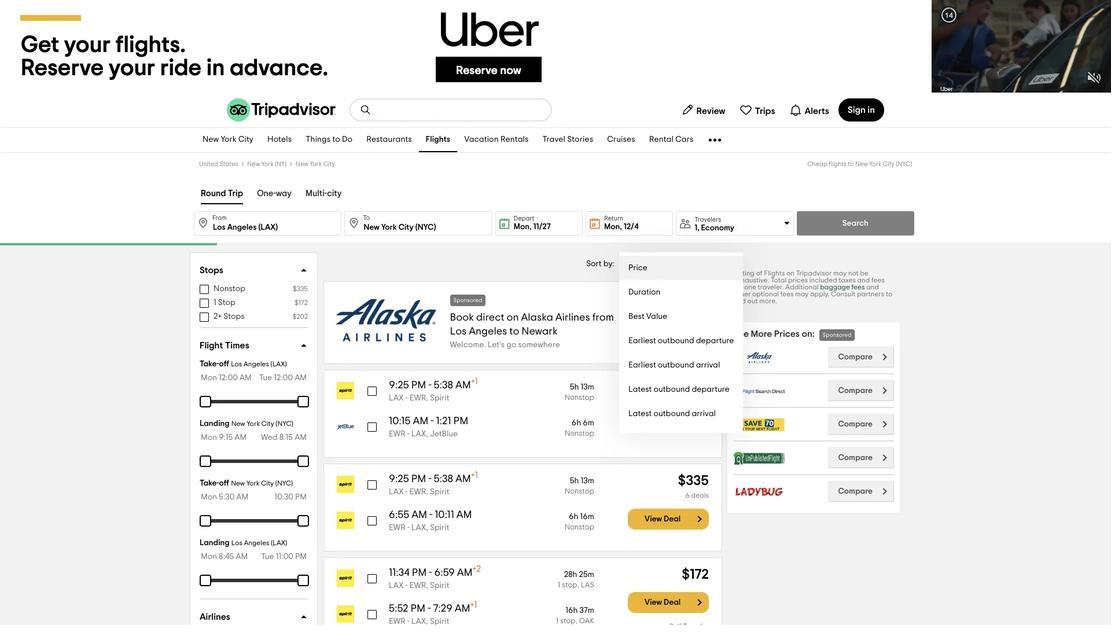 Task type: describe. For each thing, give the bounding box(es) containing it.
pm inside "11:34 pm - 6:59 am + 2"
[[412, 568, 427, 579]]

mon 5:30 am
[[201, 493, 249, 502]]

2 compare from the top
[[839, 387, 873, 395]]

book direct on alaska airlines from los angeles to newark welcome. let's go somewhere
[[450, 312, 614, 349]]

earliest outbound departure
[[629, 337, 734, 345]]

, up 10:15 am - 1:21 pm ewr - lax , jetblue
[[426, 394, 428, 402]]

arrival for earliest outbound arrival
[[697, 361, 721, 369]]

search button
[[797, 211, 915, 236]]

10:11
[[435, 510, 455, 521]]

trips
[[755, 106, 776, 116]]

hotels
[[268, 136, 292, 144]]

4 compare link from the top
[[829, 448, 895, 469]]

los inside the "landing los angeles (lax)"
[[231, 540, 243, 547]]

jetblue
[[430, 430, 458, 438]]

cruises link
[[601, 128, 643, 152]]

tue for tue 12:00 am
[[259, 374, 272, 382]]

spirit for $172
[[430, 582, 450, 590]]

outbound for latest outbound arrival
[[654, 410, 691, 418]]

earliest outbound arrival
[[629, 361, 721, 369]]

angeles inside book direct on alaska airlines from los angeles to newark welcome. let's go somewhere
[[469, 326, 507, 337]]

6h for $337
[[572, 419, 582, 427]]

to right flights at the right of page
[[849, 161, 855, 167]]

pm inside 5:52 pm - 7:29 am + 1
[[411, 604, 426, 614]]

and inside 'and other optional fees may apply. consult partners to find out more.'
[[867, 284, 880, 291]]

- down 6:55
[[408, 524, 410, 532]]

off for take-off los angeles (lax)
[[219, 360, 229, 368]]

0 vertical spatial (nyc)
[[897, 161, 913, 167]]

7:29
[[433, 604, 453, 614]]

additional
[[786, 284, 819, 291]]

stop,
[[562, 582, 580, 590]]

return
[[658, 434, 681, 442]]

- inside "11:34 pm - 6:59 am + 2"
[[429, 568, 432, 579]]

wed 8:15 am
[[261, 434, 307, 442]]

from
[[213, 215, 227, 221]]

los inside take-off los angeles (lax)
[[231, 361, 242, 368]]

5:52 pm - 7:29 am + 1
[[389, 601, 477, 614]]

may inside the "listing of flights on tripadvisor may not be exhaustive. total prices included taxes and fees for one traveler. additional"
[[834, 270, 847, 277]]

depart
[[514, 215, 535, 222]]

travel stories link
[[536, 128, 601, 152]]

latest outbound arrival
[[629, 410, 716, 418]]

multi-city
[[306, 189, 342, 198]]

for
[[734, 284, 743, 291]]

0 vertical spatial new york city link
[[196, 128, 261, 152]]

view deal button for $172
[[628, 592, 709, 613]]

to left do
[[333, 136, 340, 144]]

am inside "11:34 pm - 6:59 am + 2"
[[457, 568, 473, 579]]

rental
[[650, 136, 674, 144]]

fees inside the "listing of flights on tripadvisor may not be exhaustive. total prices included taxes and fees for one traveler. additional"
[[872, 277, 885, 284]]

2 compare button from the top
[[829, 380, 895, 401]]

2+
[[214, 313, 222, 321]]

arrival for latest outbound arrival
[[692, 410, 716, 418]]

5:52
[[389, 604, 409, 614]]

- up the "10:15"
[[406, 394, 408, 402]]

lax inside 10:15 am - 1:21 pm ewr - lax , jetblue
[[412, 430, 426, 438]]

to inside 'and other optional fees may apply. consult partners to find out more.'
[[887, 291, 893, 298]]

earliest for earliest outbound departure
[[629, 337, 657, 345]]

flights inside the "listing of flights on tripadvisor may not be exhaustive. total prices included taxes and fees for one traveler. additional"
[[765, 270, 786, 277]]

(lax) inside the "landing los angeles (lax)"
[[271, 540, 287, 547]]

9:25 for $337
[[389, 380, 409, 391]]

cruises
[[608, 136, 636, 144]]

on:
[[802, 330, 815, 339]]

1 vertical spatial best
[[629, 313, 645, 321]]

latest time slider for wed 8:15 am
[[291, 449, 316, 474]]

new right (ny)
[[296, 161, 309, 167]]

united states link
[[199, 161, 238, 167]]

view deal for $172
[[645, 599, 681, 607]]

earliest return departure
[[629, 434, 720, 442]]

6h for $335
[[569, 513, 579, 521]]

landing for landing new york city (nyc)
[[200, 420, 230, 428]]

1 horizontal spatial fees
[[852, 284, 865, 291]]

10:15
[[389, 416, 411, 427]]

deal for $337
[[664, 411, 681, 419]]

37m
[[580, 607, 595, 615]]

listing of flights on tripadvisor may not be exhaustive. total prices included taxes and fees for one traveler. additional
[[734, 270, 885, 291]]

(nyc) inside take-off new york city (nyc)
[[276, 480, 293, 487]]

new york (ny)
[[247, 161, 287, 167]]

flights link
[[419, 128, 458, 152]]

ewr for $337
[[410, 394, 426, 402]]

city inside landing new york city (nyc)
[[262, 420, 274, 427]]

nonstop up 6m
[[565, 394, 595, 402]]

york up states
[[221, 136, 237, 144]]

search image
[[360, 104, 372, 116]]

travelers
[[695, 216, 722, 223]]

lax inside 6:55 am - 10:11 am ewr - lax , spirit
[[412, 524, 426, 532]]

1 vertical spatial best value
[[629, 313, 668, 321]]

tripadvisor image
[[227, 98, 336, 122]]

off for take-off new york city (nyc)
[[219, 480, 229, 488]]

not
[[849, 270, 859, 277]]

1 stop
[[214, 299, 236, 307]]

things to do link
[[299, 128, 360, 152]]

things
[[306, 136, 331, 144]]

5h for $337
[[570, 383, 579, 391]]

1 horizontal spatial new york city link
[[296, 161, 335, 167]]

prices
[[789, 277, 808, 284]]

11:34
[[389, 568, 410, 579]]

times
[[225, 341, 249, 350]]

latest for latest outbound departure
[[629, 386, 652, 394]]

1:21
[[436, 416, 452, 427]]

vacation
[[465, 136, 499, 144]]

5h 13m nonstop for $335
[[565, 477, 595, 496]]

nonstop up the 16m
[[565, 488, 595, 496]]

0 vertical spatial best
[[626, 260, 642, 268]]

mon 9:15 am
[[201, 434, 247, 442]]

take-off new york city (nyc)
[[200, 480, 293, 488]]

york left (ny)
[[262, 161, 274, 167]]

city inside take-off new york city (nyc)
[[261, 480, 274, 487]]

am inside 10:15 am - 1:21 pm ewr - lax , jetblue
[[413, 416, 429, 427]]

1 vertical spatial airlines
[[200, 613, 230, 622]]

3 compare button from the top
[[829, 414, 895, 435]]

departure for latest outbound departure
[[692, 386, 730, 394]]

round trip
[[201, 189, 243, 198]]

6:55
[[389, 510, 410, 521]]

review link
[[677, 98, 731, 122]]

1 inside travelers 1 , economy
[[695, 224, 698, 232]]

0 horizontal spatial new york city
[[203, 136, 254, 144]]

2
[[477, 565, 481, 574]]

fees inside 'and other optional fees may apply. consult partners to find out more.'
[[781, 291, 794, 298]]

stop
[[218, 299, 236, 307]]

one-way
[[257, 189, 292, 198]]

9:25 for $335
[[389, 474, 409, 485]]

City or Airport text field
[[194, 211, 342, 236]]

flights
[[829, 161, 847, 167]]

view for $337
[[645, 411, 663, 419]]

, inside travelers 1 , economy
[[698, 224, 700, 232]]

spirit for $337
[[430, 394, 450, 402]]

6:55 am - 10:11 am ewr - lax , spirit
[[389, 510, 472, 532]]

travel stories
[[543, 136, 594, 144]]

angeles inside take-off los angeles (lax)
[[244, 361, 269, 368]]

more
[[751, 330, 773, 339]]

+ for $337
[[471, 378, 475, 386]]

be
[[861, 270, 869, 277]]

view deal for $337
[[645, 411, 681, 419]]

6
[[686, 492, 690, 499]]

outbound for earliest outbound departure
[[658, 337, 695, 345]]

sign in
[[848, 105, 876, 115]]

ewr inside 6:55 am - 10:11 am ewr - lax , spirit
[[389, 524, 406, 532]]

1 compare button from the top
[[829, 347, 895, 368]]

mon for mon 8:45 am
[[201, 553, 217, 561]]

0 horizontal spatial flights
[[426, 136, 451, 144]]

in
[[868, 105, 876, 115]]

$335 for $335 6 deals
[[678, 474, 709, 488]]

5 compare button from the top
[[829, 481, 895, 502]]

, down "11:34 pm - 6:59 am + 2"
[[426, 582, 428, 590]]

mon for mon 5:30 am
[[201, 493, 217, 502]]

flight times
[[200, 341, 249, 350]]

0 vertical spatial stops
[[200, 266, 223, 275]]

outbound for latest outbound departure
[[654, 386, 691, 394]]

ewr for $172
[[410, 582, 426, 590]]

- left 10:11
[[430, 510, 433, 521]]

11/27
[[534, 223, 551, 231]]

total
[[771, 277, 787, 284]]

5:38 for $335
[[434, 474, 453, 485]]

City or Airport text field
[[345, 211, 493, 236]]

take- for take-off los angeles (lax)
[[200, 360, 219, 368]]

1 horizontal spatial stops
[[224, 313, 245, 321]]

travelers 1 , economy
[[695, 216, 735, 232]]

traveler.
[[758, 284, 785, 291]]

earliest time slider for mon 12:00 am
[[193, 389, 218, 415]]

$337
[[679, 380, 709, 394]]

consult
[[832, 291, 856, 298]]

- up 10:15 am - 1:21 pm ewr - lax , jetblue
[[429, 380, 432, 391]]

- inside 5:52 pm - 7:29 am + 1
[[428, 604, 431, 614]]

10:30 pm
[[275, 493, 307, 502]]

find
[[734, 298, 746, 305]]

taxes
[[839, 277, 856, 284]]

latest time slider for tue 11:00 pm
[[291, 568, 316, 594]]

13m for $337
[[581, 383, 595, 391]]

to
[[363, 215, 370, 221]]

from
[[593, 312, 614, 323]]

6m
[[583, 419, 595, 427]]

new inside take-off new york city (nyc)
[[231, 480, 245, 487]]

trips link
[[735, 98, 780, 122]]

advertisement region
[[0, 0, 1112, 93]]

12:00 for mon
[[219, 374, 238, 382]]

trip
[[228, 189, 243, 198]]

on inside book direct on alaska airlines from los angeles to newark welcome. let's go somewhere
[[507, 312, 519, 323]]

multi-city link
[[306, 185, 342, 204]]

2 view from the top
[[645, 515, 663, 524]]

new up united
[[203, 136, 219, 144]]

review
[[697, 106, 726, 116]]

see
[[734, 330, 749, 339]]

sort
[[587, 260, 602, 268]]



Task type: locate. For each thing, give the bounding box(es) containing it.
0 vertical spatial tue
[[259, 374, 272, 382]]

1 latest from the top
[[629, 386, 652, 394]]

take- down flight
[[200, 360, 219, 368]]

prices
[[775, 330, 800, 339]]

2 5h from the top
[[570, 477, 579, 485]]

arrival up $337
[[697, 361, 721, 369]]

things to do
[[306, 136, 353, 144]]

1 deal from the top
[[664, 411, 681, 419]]

los inside book direct on alaska airlines from los angeles to newark welcome. let's go somewhere
[[450, 326, 467, 337]]

13m up 6m
[[581, 383, 595, 391]]

(nyc) inside landing new york city (nyc)
[[276, 420, 293, 427]]

1 9:25 pm - 5:38 am + 1 from the top
[[389, 378, 478, 391]]

- up 6:55 am - 10:11 am ewr - lax , spirit
[[429, 474, 432, 485]]

0 vertical spatial arrival
[[697, 361, 721, 369]]

1 inside 28h 25m 1 stop, las
[[558, 582, 561, 590]]

1 vertical spatial angeles
[[244, 361, 269, 368]]

2 vertical spatial view deal button
[[628, 592, 709, 613]]

0 vertical spatial 6h
[[572, 419, 582, 427]]

1 mon from the top
[[201, 374, 217, 382]]

arrival down $337
[[692, 410, 716, 418]]

1 horizontal spatial $335
[[678, 474, 709, 488]]

1 vertical spatial deal
[[664, 515, 681, 524]]

tue 12:00 am
[[259, 374, 307, 382]]

earliest time slider for mon 9:15 am
[[193, 449, 218, 474]]

latest for latest outbound arrival
[[629, 410, 652, 418]]

1 view deal button from the top
[[628, 405, 709, 426]]

take- for take-off new york city (nyc)
[[200, 480, 219, 488]]

one
[[745, 284, 757, 291]]

, inside 6:55 am - 10:11 am ewr - lax , spirit
[[426, 524, 428, 532]]

on inside the "listing of flights on tripadvisor may not be exhaustive. total prices included taxes and fees for one traveler. additional"
[[787, 270, 795, 277]]

fees
[[872, 277, 885, 284], [852, 284, 865, 291], [781, 291, 794, 298]]

1 vertical spatial view deal button
[[628, 509, 709, 530]]

3 view deal from the top
[[645, 599, 681, 607]]

1 compare link from the top
[[829, 347, 895, 368]]

0 vertical spatial off
[[219, 360, 229, 368]]

1 view deal from the top
[[645, 411, 681, 419]]

3 latest time slider from the top
[[291, 508, 316, 534]]

3 earliest time slider from the top
[[193, 508, 218, 534]]

1 horizontal spatial flights
[[765, 270, 786, 277]]

$202
[[293, 313, 308, 320]]

2 vertical spatial view
[[645, 599, 663, 607]]

0 vertical spatial earliest
[[629, 337, 657, 345]]

0 vertical spatial view deal button
[[628, 405, 709, 426]]

outbound up earliest return departure
[[654, 410, 691, 418]]

latest outbound departure
[[629, 386, 730, 394]]

5h up 6h 6m nonstop at the bottom
[[570, 383, 579, 391]]

2 landing from the top
[[200, 539, 230, 547]]

1 horizontal spatial new york city
[[296, 161, 335, 167]]

return mon, 12/4
[[605, 215, 639, 231]]

stops down stop
[[224, 313, 245, 321]]

1 vertical spatial take-
[[200, 480, 219, 488]]

baggage
[[821, 284, 851, 291]]

by:
[[604, 260, 615, 268]]

earliest up latest outbound departure
[[629, 361, 657, 369]]

0 vertical spatial airlines
[[556, 312, 591, 323]]

1 vertical spatial 5h
[[570, 477, 579, 485]]

to up 'go'
[[510, 326, 520, 337]]

0 vertical spatial lax - ewr , spirit
[[389, 394, 450, 402]]

9:25 pm - 5:38 am + 1 up 10:11
[[389, 471, 478, 485]]

2 5:38 from the top
[[434, 474, 453, 485]]

pm right 11:00
[[295, 553, 307, 561]]

cheap
[[808, 161, 828, 167]]

vacation rentals link
[[458, 128, 536, 152]]

take- up mon 5:30 am
[[200, 480, 219, 488]]

5h 13m nonstop up the 16m
[[565, 477, 595, 496]]

- down the "10:15"
[[408, 430, 410, 438]]

york
[[221, 136, 237, 144], [262, 161, 274, 167], [310, 161, 322, 167], [870, 161, 882, 167], [247, 420, 260, 427], [246, 480, 260, 487]]

pm up 6:55 am - 10:11 am ewr - lax , spirit
[[412, 474, 426, 485]]

1 lax - ewr , spirit from the top
[[389, 394, 450, 402]]

search
[[843, 219, 869, 228]]

0 horizontal spatial airlines
[[200, 613, 230, 622]]

, left "jetblue"
[[426, 430, 428, 438]]

tue left 11:00
[[261, 553, 274, 561]]

4 spirit from the top
[[430, 582, 450, 590]]

2 view deal button from the top
[[628, 509, 709, 530]]

$335 for $335
[[293, 286, 308, 292]]

2 deal from the top
[[664, 515, 681, 524]]

13m for $335
[[581, 477, 595, 485]]

lax for $337
[[389, 394, 404, 402]]

view deal button
[[628, 405, 709, 426], [628, 509, 709, 530], [628, 592, 709, 613]]

mon 12:00 am
[[201, 374, 252, 382]]

0 vertical spatial flights
[[426, 136, 451, 144]]

0 vertical spatial 5h
[[570, 383, 579, 391]]

1 vertical spatial new york city link
[[296, 161, 335, 167]]

1 off from the top
[[219, 360, 229, 368]]

earliest for earliest outbound arrival
[[629, 361, 657, 369]]

pm right 10:30
[[295, 493, 307, 502]]

view for $172
[[645, 599, 663, 607]]

2 9:25 from the top
[[389, 474, 409, 485]]

earliest up earliest outbound arrival
[[629, 337, 657, 345]]

1 12:00 from the left
[[219, 374, 238, 382]]

do
[[342, 136, 353, 144]]

2 off from the top
[[219, 480, 229, 488]]

5:38 up 10:11
[[434, 474, 453, 485]]

other
[[734, 291, 751, 298]]

lax - ewr , spirit for $337
[[389, 394, 450, 402]]

1 compare from the top
[[839, 353, 873, 361]]

4 earliest time slider from the top
[[193, 568, 218, 594]]

may down prices
[[796, 291, 809, 298]]

1 vertical spatial stops
[[224, 313, 245, 321]]

9:25 up the "10:15"
[[389, 380, 409, 391]]

york down things
[[310, 161, 322, 167]]

2 vertical spatial deal
[[664, 599, 681, 607]]

baggage fees link
[[821, 284, 865, 291]]

earliest time slider for mon 5:30 am
[[193, 508, 218, 534]]

earliest for earliest return departure
[[629, 434, 657, 442]]

fees right the be
[[872, 277, 885, 284]]

nonstop down the 16m
[[565, 524, 595, 532]]

3 mon from the top
[[201, 493, 217, 502]]

nonstop down 6m
[[565, 430, 595, 438]]

None search field
[[351, 100, 551, 120]]

2 horizontal spatial fees
[[872, 277, 885, 284]]

mon for mon 9:15 am
[[201, 434, 217, 442]]

1 vertical spatial view deal
[[645, 515, 681, 524]]

2 vertical spatial lax - ewr , spirit
[[389, 582, 450, 590]]

6h inside 6h 6m nonstop
[[572, 419, 582, 427]]

view
[[645, 411, 663, 419], [645, 515, 663, 524], [645, 599, 663, 607]]

earliest time slider down mon 12:00 am
[[193, 389, 218, 415]]

2 earliest time slider from the top
[[193, 449, 218, 474]]

earliest time slider for mon 8:45 am
[[193, 568, 218, 594]]

1 vertical spatial value
[[647, 313, 668, 321]]

airlines inside book direct on alaska airlines from los angeles to newark welcome. let's go somewhere
[[556, 312, 591, 323]]

13m
[[581, 383, 595, 391], [581, 477, 595, 485]]

round
[[201, 189, 226, 198]]

apply.
[[811, 291, 830, 298]]

4 mon from the top
[[201, 553, 217, 561]]

0 vertical spatial sponsored
[[454, 297, 483, 303]]

1 horizontal spatial 12:00
[[274, 374, 293, 382]]

1 vertical spatial landing
[[200, 539, 230, 547]]

3 compare link from the top
[[829, 414, 895, 435]]

1 vertical spatial 9:25
[[389, 474, 409, 485]]

0 horizontal spatial sponsored
[[454, 297, 483, 303]]

0 vertical spatial latest
[[629, 386, 652, 394]]

somewhere
[[518, 341, 561, 349]]

1 vertical spatial view
[[645, 515, 663, 524]]

13m up the 16m
[[581, 477, 595, 485]]

1
[[695, 224, 698, 232], [214, 299, 216, 307], [475, 378, 478, 386], [475, 471, 478, 480], [558, 582, 561, 590], [474, 601, 477, 610]]

spirit inside 6:55 am - 10:11 am ewr - lax , spirit
[[430, 524, 450, 532]]

1 horizontal spatial $172
[[682, 568, 709, 582]]

may inside 'and other optional fees may apply. consult partners to find out more.'
[[796, 291, 809, 298]]

1 vertical spatial (lax)
[[271, 540, 287, 547]]

1 vertical spatial sponsored
[[823, 332, 852, 338]]

outbound
[[658, 337, 695, 345], [658, 361, 695, 369], [654, 386, 691, 394], [654, 410, 691, 418]]

tue 11:00 pm
[[261, 553, 307, 561]]

lax for $172
[[389, 582, 404, 590]]

2 compare link from the top
[[829, 380, 895, 401]]

5 compare from the top
[[839, 488, 873, 496]]

9:25 pm - 5:38 am + 1 for $335
[[389, 471, 478, 485]]

28h 25m 1 stop, las
[[558, 571, 595, 590]]

1 horizontal spatial may
[[834, 270, 847, 277]]

tue for tue 11:00 pm
[[261, 553, 274, 561]]

latest time slider for 10:30 pm
[[291, 508, 316, 534]]

2 vertical spatial los
[[231, 540, 243, 547]]

1 mon, from the left
[[514, 223, 532, 231]]

one-way link
[[257, 185, 292, 204]]

lax - ewr , spirit up the "10:15"
[[389, 394, 450, 402]]

- up 6:55
[[406, 488, 408, 496]]

flight
[[200, 341, 223, 350]]

1 view from the top
[[645, 411, 663, 419]]

to inside book direct on alaska airlines from los angeles to newark welcome. let's go somewhere
[[510, 326, 520, 337]]

new up 9:15 at the left
[[231, 420, 245, 427]]

2 take- from the top
[[200, 480, 219, 488]]

0 vertical spatial 9:25 pm - 5:38 am + 1
[[389, 378, 478, 391]]

1 vertical spatial latest
[[629, 410, 652, 418]]

1 5:38 from the top
[[434, 380, 453, 391]]

ewr down 6:55
[[389, 524, 406, 532]]

1 vertical spatial earliest
[[629, 361, 657, 369]]

landing for landing los angeles (lax)
[[200, 539, 230, 547]]

and inside the "listing of flights on tripadvisor may not be exhaustive. total prices included taxes and fees for one traveler. additional"
[[858, 277, 871, 284]]

0 vertical spatial 5:38
[[434, 380, 453, 391]]

departure for earliest return departure
[[682, 434, 720, 442]]

0 vertical spatial landing
[[200, 420, 230, 428]]

newark
[[522, 326, 558, 337]]

new york city down things
[[296, 161, 335, 167]]

ewr inside 10:15 am - 1:21 pm ewr - lax , jetblue
[[389, 430, 406, 438]]

1 vertical spatial 13m
[[581, 477, 595, 485]]

mon down flight
[[201, 374, 217, 382]]

0 horizontal spatial $172
[[295, 299, 308, 306]]

3 view from the top
[[645, 599, 663, 607]]

best right by:
[[626, 260, 642, 268]]

0 vertical spatial $172
[[295, 299, 308, 306]]

0 horizontal spatial on
[[507, 312, 519, 323]]

4 compare button from the top
[[829, 448, 895, 469]]

may
[[834, 270, 847, 277], [796, 291, 809, 298]]

1 landing from the top
[[200, 420, 230, 428]]

1 inside 5:52 pm - 7:29 am + 1
[[474, 601, 477, 610]]

6h 16m nonstop
[[565, 513, 595, 532]]

multi-
[[306, 189, 327, 198]]

latest up the latest outbound arrival
[[629, 386, 652, 394]]

0 vertical spatial best value
[[626, 260, 665, 268]]

0 vertical spatial may
[[834, 270, 847, 277]]

- down 11:34
[[406, 582, 408, 590]]

new york city
[[203, 136, 254, 144], [296, 161, 335, 167]]

mon, for mon, 12/4
[[605, 223, 622, 231]]

spirit up 1:21
[[430, 394, 450, 402]]

angeles down times
[[244, 361, 269, 368]]

pm up 10:15 am - 1:21 pm ewr - lax , jetblue
[[412, 380, 426, 391]]

new york (ny) link
[[247, 161, 287, 167]]

stories
[[568, 136, 594, 144]]

2 spirit from the top
[[430, 488, 450, 496]]

+ for $335
[[471, 471, 475, 480]]

outbound up latest outbound departure
[[658, 361, 695, 369]]

ewr up the "10:15"
[[410, 394, 426, 402]]

1 13m from the top
[[581, 383, 595, 391]]

on right "direct"
[[507, 312, 519, 323]]

2 vertical spatial angeles
[[244, 540, 270, 547]]

5h 13m nonstop up 6m
[[565, 383, 595, 402]]

12:00 for tue
[[274, 374, 293, 382]]

am inside 5:52 pm - 7:29 am + 1
[[455, 604, 471, 614]]

0 horizontal spatial stops
[[200, 266, 223, 275]]

1 vertical spatial 5:38
[[434, 474, 453, 485]]

ewr for $335
[[410, 488, 426, 496]]

0 horizontal spatial new york city link
[[196, 128, 261, 152]]

0 vertical spatial take-
[[200, 360, 219, 368]]

+ inside "11:34 pm - 6:59 am + 2"
[[473, 565, 477, 574]]

mon for mon 12:00 am
[[201, 374, 217, 382]]

mon,
[[514, 223, 532, 231], [605, 223, 622, 231]]

baggage fees
[[821, 284, 865, 291]]

1 vertical spatial lax - ewr , spirit
[[389, 488, 450, 496]]

latest time slider down 8:15
[[291, 449, 316, 474]]

rental cars
[[650, 136, 694, 144]]

1 vertical spatial on
[[507, 312, 519, 323]]

angeles inside the "landing los angeles (lax)"
[[244, 540, 270, 547]]

3 lax - ewr , spirit from the top
[[389, 582, 450, 590]]

city
[[239, 136, 254, 144], [324, 161, 335, 167], [884, 161, 895, 167], [262, 420, 274, 427], [261, 480, 274, 487]]

mon, down depart
[[514, 223, 532, 231]]

and
[[858, 277, 871, 284], [867, 284, 880, 291]]

to
[[333, 136, 340, 144], [849, 161, 855, 167], [887, 291, 893, 298], [510, 326, 520, 337]]

angeles up tue 11:00 pm
[[244, 540, 270, 547]]

5h 13m nonstop for $337
[[565, 383, 595, 402]]

1 horizontal spatial sponsored
[[823, 332, 852, 338]]

9:25
[[389, 380, 409, 391], [389, 474, 409, 485]]

new york city link down things
[[296, 161, 335, 167]]

2 mon, from the left
[[605, 223, 622, 231]]

lax for $335
[[389, 488, 404, 496]]

1 take- from the top
[[200, 360, 219, 368]]

1 vertical spatial los
[[231, 361, 242, 368]]

pm right 5:52
[[411, 604, 426, 614]]

best value
[[626, 260, 665, 268], [629, 313, 668, 321]]

view deal button for $337
[[628, 405, 709, 426]]

3 deal from the top
[[664, 599, 681, 607]]

3 earliest from the top
[[629, 434, 657, 442]]

(lax) up tue 11:00 pm
[[271, 540, 287, 547]]

0 vertical spatial (lax)
[[271, 361, 287, 368]]

direct
[[476, 312, 505, 323]]

sign
[[848, 105, 866, 115]]

off up mon 5:30 am
[[219, 480, 229, 488]]

2 lax - ewr , spirit from the top
[[389, 488, 450, 496]]

tue
[[259, 374, 272, 382], [261, 553, 274, 561]]

25m
[[579, 571, 595, 579]]

earliest time slider down mon 8:45 am
[[193, 568, 218, 594]]

1 earliest from the top
[[629, 337, 657, 345]]

duration
[[629, 288, 661, 297]]

9:25 pm - 5:38 am + 1 up 1:21
[[389, 378, 478, 391]]

latest
[[629, 386, 652, 394], [629, 410, 652, 418]]

earliest time slider down mon 5:30 am
[[193, 508, 218, 534]]

alerts link
[[785, 98, 834, 122]]

0 vertical spatial on
[[787, 270, 795, 277]]

go
[[507, 341, 517, 349]]

5h
[[570, 383, 579, 391], [570, 477, 579, 485]]

city
[[327, 189, 342, 198]]

9:25 pm - 5:38 am + 1 for $337
[[389, 378, 478, 391]]

10:15 am - 1:21 pm ewr - lax , jetblue
[[389, 416, 469, 438]]

3 view deal button from the top
[[628, 592, 709, 613]]

outbound up earliest outbound arrival
[[658, 337, 695, 345]]

1 vertical spatial departure
[[692, 386, 730, 394]]

way
[[276, 189, 292, 198]]

new right flights at the right of page
[[856, 161, 869, 167]]

stops
[[200, 266, 223, 275], [224, 313, 245, 321]]

ewr up 6:55 am - 10:11 am ewr - lax , spirit
[[410, 488, 426, 496]]

6h left 6m
[[572, 419, 582, 427]]

4 compare from the top
[[839, 454, 873, 462]]

lax up 6:55
[[389, 488, 404, 496]]

12/4
[[624, 223, 639, 231]]

2 vertical spatial (nyc)
[[276, 480, 293, 487]]

$335 6 deals
[[678, 474, 709, 499]]

latest time slider down 11:00
[[291, 568, 316, 594]]

mon, inside return mon, 12/4
[[605, 223, 622, 231]]

mon left '5:30'
[[201, 493, 217, 502]]

1 vertical spatial off
[[219, 480, 229, 488]]

lax
[[389, 394, 404, 402], [412, 430, 426, 438], [389, 488, 404, 496], [412, 524, 426, 532], [389, 582, 404, 590]]

, inside 10:15 am - 1:21 pm ewr - lax , jetblue
[[426, 430, 428, 438]]

2 13m from the top
[[581, 477, 595, 485]]

2 12:00 from the left
[[274, 374, 293, 382]]

2 5h 13m nonstop from the top
[[565, 477, 595, 496]]

spirit for $335
[[430, 488, 450, 496]]

los up 8:45
[[231, 540, 243, 547]]

0 vertical spatial 9:25
[[389, 380, 409, 391]]

restaurants
[[367, 136, 412, 144]]

new york city up states
[[203, 136, 254, 144]]

states
[[220, 161, 238, 167]]

1 9:25 from the top
[[389, 380, 409, 391]]

- left 6:59
[[429, 568, 432, 579]]

latest up earliest return departure
[[629, 410, 652, 418]]

28h
[[564, 571, 578, 579]]

price
[[629, 264, 648, 272]]

+ for $172
[[473, 565, 477, 574]]

0 vertical spatial los
[[450, 326, 467, 337]]

0 vertical spatial view
[[645, 411, 663, 419]]

1 latest time slider from the top
[[291, 389, 316, 415]]

new right states
[[247, 161, 260, 167]]

mon, inside depart mon, 11/27
[[514, 223, 532, 231]]

1 vertical spatial new york city
[[296, 161, 335, 167]]

departure right return
[[682, 434, 720, 442]]

latest time slider
[[291, 389, 316, 415], [291, 449, 316, 474], [291, 508, 316, 534], [291, 568, 316, 594]]

2 9:25 pm - 5:38 am + 1 from the top
[[389, 471, 478, 485]]

to right the partners
[[887, 291, 893, 298]]

(lax) inside take-off los angeles (lax)
[[271, 361, 287, 368]]

mon, for mon, 11/27
[[514, 223, 532, 231]]

lax - ewr , spirit up 6:55
[[389, 488, 450, 496]]

tue down take-off los angeles (lax)
[[259, 374, 272, 382]]

los up mon 12:00 am
[[231, 361, 242, 368]]

16h
[[566, 607, 578, 615]]

1 vertical spatial arrival
[[692, 410, 716, 418]]

0 vertical spatial 13m
[[581, 383, 595, 391]]

nonstop up stop
[[214, 285, 246, 293]]

pm inside 10:15 am - 1:21 pm ewr - lax , jetblue
[[454, 416, 469, 427]]

ewr down the "10:15"
[[389, 430, 406, 438]]

, up 6:55 am - 10:11 am ewr - lax , spirit
[[426, 488, 428, 496]]

1 vertical spatial 9:25 pm - 5:38 am + 1
[[389, 471, 478, 485]]

deal for $172
[[664, 599, 681, 607]]

5h for $335
[[570, 477, 579, 485]]

york up mon 5:30 am
[[246, 480, 260, 487]]

value down duration
[[647, 313, 668, 321]]

new inside landing new york city (nyc)
[[231, 420, 245, 427]]

0 vertical spatial $335
[[293, 286, 308, 292]]

$335 up $202
[[293, 286, 308, 292]]

3 spirit from the top
[[430, 524, 450, 532]]

1 vertical spatial 5h 13m nonstop
[[565, 477, 595, 496]]

mon, down return
[[605, 223, 622, 231]]

sort by:
[[587, 260, 615, 268]]

5:38 for $337
[[434, 380, 453, 391]]

0 horizontal spatial $335
[[293, 286, 308, 292]]

2 latest from the top
[[629, 410, 652, 418]]

landing up mon 9:15 am
[[200, 420, 230, 428]]

outbound for earliest outbound arrival
[[658, 361, 695, 369]]

9:15
[[219, 434, 233, 442]]

earliest time slider
[[193, 389, 218, 415], [193, 449, 218, 474], [193, 508, 218, 534], [193, 568, 218, 594]]

1 5h 13m nonstop from the top
[[565, 383, 595, 402]]

2 vertical spatial earliest
[[629, 434, 657, 442]]

departure for earliest outbound departure
[[697, 337, 734, 345]]

1 vertical spatial $335
[[678, 474, 709, 488]]

york inside take-off new york city (nyc)
[[246, 480, 260, 487]]

1 earliest time slider from the top
[[193, 389, 218, 415]]

5h 13m nonstop
[[565, 383, 595, 402], [565, 477, 595, 496]]

8:45
[[219, 553, 234, 561]]

let's
[[488, 341, 505, 349]]

arrival
[[697, 361, 721, 369], [692, 410, 716, 418]]

lax - ewr , spirit for $172
[[389, 582, 450, 590]]

2 view deal from the top
[[645, 515, 681, 524]]

+ inside 5:52 pm - 7:29 am + 1
[[471, 601, 474, 610]]

mon left 8:45
[[201, 553, 217, 561]]

2 vertical spatial departure
[[682, 434, 720, 442]]

1 vertical spatial (nyc)
[[276, 420, 293, 427]]

0 vertical spatial angeles
[[469, 326, 507, 337]]

1 vertical spatial flights
[[765, 270, 786, 277]]

hotels link
[[261, 128, 299, 152]]

sponsored up book
[[454, 297, 483, 303]]

1 vertical spatial $172
[[682, 568, 709, 582]]

(nyc)
[[897, 161, 913, 167], [276, 420, 293, 427], [276, 480, 293, 487]]

4 latest time slider from the top
[[291, 568, 316, 594]]

spirit up 10:11
[[430, 488, 450, 496]]

1 vertical spatial 6h
[[569, 513, 579, 521]]

departure
[[697, 337, 734, 345], [692, 386, 730, 394], [682, 434, 720, 442]]

york inside landing new york city (nyc)
[[247, 420, 260, 427]]

1 5h from the top
[[570, 383, 579, 391]]

5 compare link from the top
[[829, 481, 895, 502]]

0 vertical spatial view deal
[[645, 411, 681, 419]]

0 vertical spatial value
[[644, 260, 665, 268]]

2 latest time slider from the top
[[291, 449, 316, 474]]

- left 1:21
[[431, 416, 434, 427]]

0 vertical spatial 5h 13m nonstop
[[565, 383, 595, 402]]

$172
[[295, 299, 308, 306], [682, 568, 709, 582]]

york right flights at the right of page
[[870, 161, 882, 167]]

0 vertical spatial new york city
[[203, 136, 254, 144]]

latest time slider for tue 12:00 am
[[291, 389, 316, 415]]

best value down duration
[[629, 313, 668, 321]]

2 mon from the top
[[201, 434, 217, 442]]

6h left the 16m
[[569, 513, 579, 521]]

0 horizontal spatial fees
[[781, 291, 794, 298]]

2 earliest from the top
[[629, 361, 657, 369]]

6h inside 6h 16m nonstop
[[569, 513, 579, 521]]

16h 37m
[[566, 607, 595, 615]]

0 vertical spatial departure
[[697, 337, 734, 345]]

0 vertical spatial deal
[[664, 411, 681, 419]]

pm right 11:34
[[412, 568, 427, 579]]

value
[[644, 260, 665, 268], [647, 313, 668, 321]]

2 vertical spatial view deal
[[645, 599, 681, 607]]

1 vertical spatial may
[[796, 291, 809, 298]]

value up duration
[[644, 260, 665, 268]]

$335 up 6
[[678, 474, 709, 488]]

flights left vacation
[[426, 136, 451, 144]]

depart mon, 11/27
[[514, 215, 551, 231]]

1 horizontal spatial mon,
[[605, 223, 622, 231]]

1 vertical spatial tue
[[261, 553, 274, 561]]

1 spirit from the top
[[430, 394, 450, 402]]

5:38 up 1:21
[[434, 380, 453, 391]]

lax down 11:34
[[389, 582, 404, 590]]

3 compare from the top
[[839, 420, 873, 429]]



Task type: vqa. For each thing, say whether or not it's contained in the screenshot.


